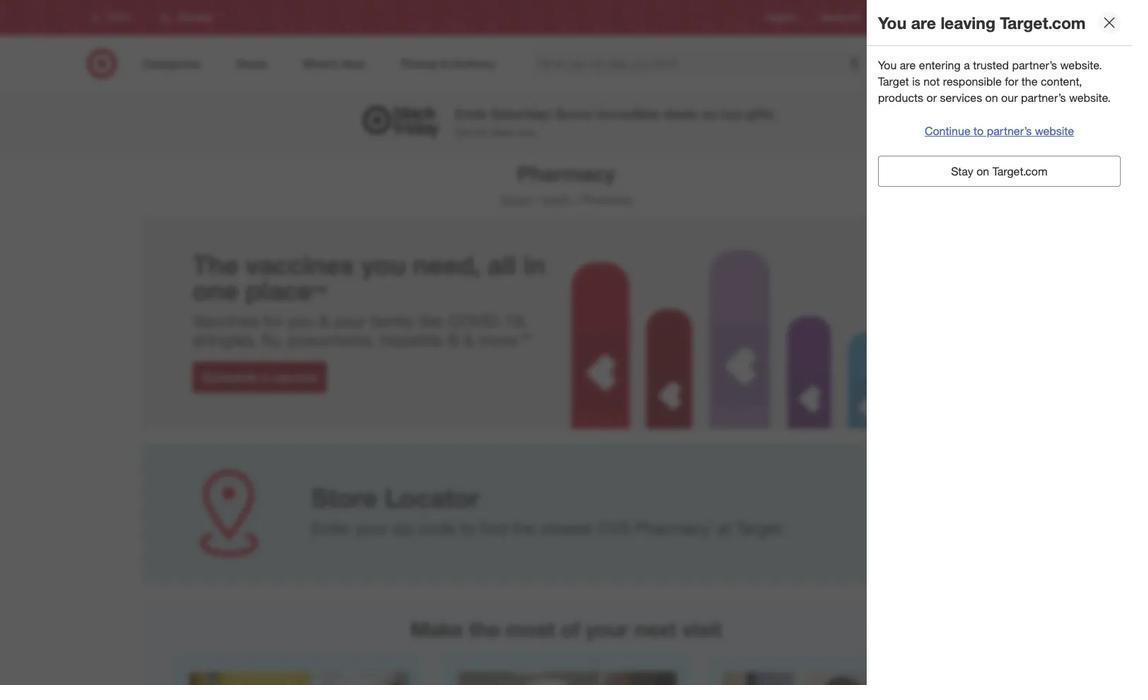 Task type: locate. For each thing, give the bounding box(es) containing it.
weekly
[[821, 12, 848, 23]]

a
[[964, 58, 971, 72], [261, 369, 269, 385]]

you are entering a trusted partner's website. target is not responsible for the content, products or services on our partner's website.
[[879, 58, 1112, 105]]

to left find
[[461, 518, 475, 539]]

stores
[[1029, 12, 1054, 23]]

stay on target.com
[[952, 165, 1048, 179]]

you
[[879, 12, 907, 32], [879, 58, 897, 72]]

& right b at the left
[[464, 330, 474, 351]]

saturday!
[[491, 106, 552, 122]]

& down place™
[[319, 311, 329, 331]]

like
[[419, 311, 444, 331]]

continue to partner's website
[[925, 124, 1075, 138]]

/ right the health
[[576, 193, 579, 207]]

most
[[506, 617, 555, 642]]

website
[[1036, 124, 1075, 138]]

/ right target link
[[533, 193, 537, 207]]

b
[[448, 330, 459, 351]]

0 vertical spatial target
[[940, 12, 964, 23]]

partner's down our
[[988, 124, 1033, 138]]

to
[[974, 124, 984, 138], [461, 518, 475, 539]]

0 horizontal spatial to
[[461, 518, 475, 539]]

your right of
[[586, 617, 629, 642]]

you are leaving target.com dialog
[[867, 0, 1133, 685]]

find stores
[[1010, 12, 1054, 23]]

deals
[[664, 106, 698, 122], [491, 126, 515, 138]]

are for entering
[[900, 58, 916, 72]]

target.com inside button
[[993, 165, 1048, 179]]

1 vertical spatial your
[[355, 518, 388, 539]]

health link
[[540, 193, 573, 207]]

the left content,
[[1022, 74, 1038, 88]]

one
[[193, 275, 238, 307]]

deals left the top
[[664, 106, 698, 122]]

for inside the vaccines you need, all in one place™ vaccines for you & your family like covid-19, shingles, flu, pneumonia, hepatitis b & more.**
[[263, 311, 283, 331]]

ad
[[851, 12, 861, 23]]

1 vertical spatial on
[[702, 106, 718, 122]]

on left our
[[986, 90, 999, 105]]

0 vertical spatial are
[[912, 12, 937, 32]]

on
[[986, 90, 999, 105], [702, 106, 718, 122], [977, 165, 990, 179]]

1 horizontal spatial you
[[362, 249, 406, 281]]

target inside pharmacy target / health / pharmacy
[[500, 193, 531, 207]]

leaving
[[941, 12, 996, 32]]

store locator enter your zip code to find the closest cvs pharmacy ® at target.
[[312, 482, 786, 539]]

you down place™
[[288, 311, 314, 331]]

you are leaving target.com
[[879, 12, 1086, 32]]

&
[[319, 311, 329, 331], [464, 330, 474, 351]]

the vaccines you need, all in one place™ vaccines for you & your family like covid-19, shingles, flu, pneumonia, hepatitis b & more.**
[[193, 249, 546, 351]]

1 vertical spatial deals
[[491, 126, 515, 138]]

1 horizontal spatial for
[[1006, 74, 1019, 88]]

are left target circle link
[[912, 12, 937, 32]]

target left the health
[[500, 193, 531, 207]]

find
[[480, 518, 507, 539]]

your left family
[[334, 311, 366, 331]]

website. down content,
[[1070, 90, 1112, 105]]

1 horizontal spatial /
[[576, 193, 579, 207]]

to right continue
[[974, 124, 984, 138]]

1 horizontal spatial to
[[974, 124, 984, 138]]

you up products
[[879, 58, 897, 72]]

incredible
[[597, 106, 660, 122]]

for
[[1006, 74, 1019, 88], [263, 311, 283, 331]]

stay on target.com button
[[879, 156, 1122, 187]]

zip
[[392, 518, 414, 539]]

your inside the vaccines you need, all in one place™ vaccines for you & your family like covid-19, shingles, flu, pneumonia, hepatitis b & more.**
[[334, 311, 366, 331]]

partner's up content,
[[1013, 58, 1058, 72]]

hepatitis
[[380, 330, 443, 351]]

0 vertical spatial website.
[[1061, 58, 1103, 72]]

on inside ends saturday! score incredible deals on top gifts get the deals now.
[[702, 106, 718, 122]]

weekly ad link
[[821, 12, 861, 24]]

partner's
[[1013, 58, 1058, 72], [1022, 90, 1067, 105], [988, 124, 1033, 138]]

on right 'stay'
[[977, 165, 990, 179]]

partner's down content,
[[1022, 90, 1067, 105]]

pharmacy up the health
[[517, 161, 616, 186]]

2 vertical spatial target
[[500, 193, 531, 207]]

1 horizontal spatial deals
[[664, 106, 698, 122]]

you inside you are entering a trusted partner's website. target is not responsible for the content, products or services on our partner's website.
[[879, 58, 897, 72]]

1 vertical spatial you
[[879, 58, 897, 72]]

you for you are leaving target.com
[[879, 12, 907, 32]]

in
[[524, 249, 546, 281]]

0 vertical spatial for
[[1006, 74, 1019, 88]]

are inside you are entering a trusted partner's website. target is not responsible for the content, products or services on our partner's website.
[[900, 58, 916, 72]]

a up responsible
[[964, 58, 971, 72]]

the right find
[[512, 518, 536, 539]]

are for leaving
[[912, 12, 937, 32]]

the inside you are entering a trusted partner's website. target is not responsible for the content, products or services on our partner's website.
[[1022, 74, 1038, 88]]

2 vertical spatial pharmacy
[[635, 518, 710, 539]]

website. up content,
[[1061, 58, 1103, 72]]

now.
[[517, 126, 537, 138]]

the inside store locator enter your zip code to find the closest cvs pharmacy ® at target.
[[512, 518, 536, 539]]

a inside you are entering a trusted partner's website. target is not responsible for the content, products or services on our partner's website.
[[964, 58, 971, 72]]

0 vertical spatial to
[[974, 124, 984, 138]]

What can we help you find? suggestions appear below search field
[[530, 48, 875, 79]]

/
[[533, 193, 537, 207], [576, 193, 579, 207]]

for down place™
[[263, 311, 283, 331]]

on left the top
[[702, 106, 718, 122]]

pharmacy
[[517, 161, 616, 186], [582, 193, 633, 207], [635, 518, 710, 539]]

1 vertical spatial pharmacy
[[582, 193, 633, 207]]

target
[[940, 12, 964, 23], [879, 74, 910, 88], [500, 193, 531, 207]]

target left circle
[[940, 12, 964, 23]]

a left vaccine
[[261, 369, 269, 385]]

1 horizontal spatial a
[[964, 58, 971, 72]]

for up our
[[1006, 74, 1019, 88]]

search button
[[865, 48, 899, 82]]

the
[[1022, 74, 1038, 88], [474, 126, 488, 138], [512, 518, 536, 539], [469, 617, 500, 642]]

1 vertical spatial are
[[900, 58, 916, 72]]

visit
[[682, 617, 722, 642]]

website.
[[1061, 58, 1103, 72], [1070, 90, 1112, 105]]

1 vertical spatial target.com
[[993, 165, 1048, 179]]

0 vertical spatial on
[[986, 90, 999, 105]]

0 horizontal spatial for
[[263, 311, 283, 331]]

0 horizontal spatial /
[[533, 193, 537, 207]]

schedule a vaccine button
[[193, 362, 327, 393]]

of
[[561, 617, 580, 642]]

2 vertical spatial on
[[977, 165, 990, 179]]

you for you are entering a trusted partner's website. target is not responsible for the content, products or services on our partner's website.
[[879, 58, 897, 72]]

0 horizontal spatial you
[[288, 311, 314, 331]]

are
[[912, 12, 937, 32], [900, 58, 916, 72]]

registry link
[[767, 12, 798, 24]]

pharmacy right health link
[[582, 193, 633, 207]]

0 horizontal spatial target
[[500, 193, 531, 207]]

you up family
[[362, 249, 406, 281]]

0 vertical spatial your
[[334, 311, 366, 331]]

1 vertical spatial you
[[288, 311, 314, 331]]

1 vertical spatial a
[[261, 369, 269, 385]]

pharmacy left at
[[635, 518, 710, 539]]

locator
[[385, 482, 480, 514]]

on inside you are entering a trusted partner's website. target is not responsible for the content, products or services on our partner's website.
[[986, 90, 999, 105]]

0 vertical spatial partner's
[[1013, 58, 1058, 72]]

are up is
[[900, 58, 916, 72]]

you right ad
[[879, 12, 907, 32]]

pharmacy inside store locator enter your zip code to find the closest cvs pharmacy ® at target.
[[635, 518, 710, 539]]

entering
[[920, 58, 961, 72]]

shingles,
[[193, 330, 257, 351]]

1 you from the top
[[879, 12, 907, 32]]

1 horizontal spatial target
[[879, 74, 910, 88]]

you
[[362, 249, 406, 281], [288, 311, 314, 331]]

responsible
[[944, 74, 1002, 88]]

target link
[[500, 193, 531, 207]]

schedule
[[202, 369, 258, 385]]

1 vertical spatial target
[[879, 74, 910, 88]]

0 vertical spatial you
[[879, 12, 907, 32]]

our
[[1002, 90, 1019, 105]]

the right get
[[474, 126, 488, 138]]

0 horizontal spatial a
[[261, 369, 269, 385]]

deals left now.
[[491, 126, 515, 138]]

closest
[[540, 518, 593, 539]]

2 vertical spatial partner's
[[988, 124, 1033, 138]]

family
[[371, 311, 414, 331]]

vaccine
[[272, 369, 318, 385]]

0 horizontal spatial deals
[[491, 126, 515, 138]]

0 vertical spatial a
[[964, 58, 971, 72]]

the
[[193, 249, 239, 281]]

target.com
[[1001, 12, 1086, 32], [993, 165, 1048, 179]]

your left zip
[[355, 518, 388, 539]]

1 vertical spatial for
[[263, 311, 283, 331]]

1 vertical spatial to
[[461, 518, 475, 539]]

2 you from the top
[[879, 58, 897, 72]]

your
[[334, 311, 366, 331], [355, 518, 388, 539], [586, 617, 629, 642]]

target up products
[[879, 74, 910, 88]]

at
[[718, 518, 732, 539]]

flu,
[[262, 330, 284, 351]]

more.**
[[479, 330, 532, 351]]



Task type: describe. For each thing, give the bounding box(es) containing it.
weekly ad
[[821, 12, 861, 23]]

0 horizontal spatial &
[[319, 311, 329, 331]]

target inside you are entering a trusted partner's website. target is not responsible for the content, products or services on our partner's website.
[[879, 74, 910, 88]]

schedule a vaccine
[[202, 369, 318, 385]]

place™
[[246, 275, 327, 307]]

circle
[[966, 12, 988, 23]]

covid-
[[448, 311, 505, 331]]

target circle
[[940, 12, 988, 23]]

2 vertical spatial your
[[586, 617, 629, 642]]

ends saturday! score incredible deals on top gifts get the deals now.
[[455, 106, 775, 138]]

not
[[924, 74, 941, 88]]

need,
[[413, 249, 481, 281]]

a inside 'button'
[[261, 369, 269, 385]]

gifts
[[746, 106, 775, 122]]

health
[[540, 193, 573, 207]]

redcard link
[[884, 12, 918, 24]]

content,
[[1042, 74, 1083, 88]]

2 horizontal spatial target
[[940, 12, 964, 23]]

trusted
[[974, 58, 1010, 72]]

your inside store locator enter your zip code to find the closest cvs pharmacy ® at target.
[[355, 518, 388, 539]]

pneumonia,
[[288, 330, 375, 351]]

code
[[418, 518, 456, 539]]

0 vertical spatial target.com
[[1001, 12, 1086, 32]]

make
[[411, 617, 464, 642]]

®
[[710, 519, 713, 531]]

target.
[[737, 518, 786, 539]]

find stores link
[[1010, 12, 1054, 24]]

redcard
[[884, 12, 918, 23]]

vaccines
[[193, 311, 259, 331]]

is
[[913, 74, 921, 88]]

1 / from the left
[[533, 193, 537, 207]]

cvs
[[598, 518, 631, 539]]

pharmacy target / health / pharmacy
[[500, 161, 633, 207]]

top
[[721, 106, 743, 122]]

next
[[635, 617, 677, 642]]

all
[[488, 249, 516, 281]]

search
[[865, 58, 899, 72]]

1 horizontal spatial &
[[464, 330, 474, 351]]

registry
[[767, 12, 798, 23]]

score
[[556, 106, 593, 122]]

continue
[[925, 124, 971, 138]]

1 vertical spatial partner's
[[1022, 90, 1067, 105]]

make the most of your next visit
[[411, 617, 722, 642]]

continue to partner's website link
[[879, 123, 1122, 139]]

find
[[1010, 12, 1027, 23]]

to inside you are leaving target.com dialog
[[974, 124, 984, 138]]

ends
[[455, 106, 487, 122]]

the inside ends saturday! score incredible deals on top gifts get the deals now.
[[474, 126, 488, 138]]

0 vertical spatial you
[[362, 249, 406, 281]]

on inside stay on target.com button
[[977, 165, 990, 179]]

or
[[927, 90, 937, 105]]

enter
[[312, 518, 351, 539]]

target circle link
[[940, 12, 988, 24]]

to inside store locator enter your zip code to find the closest cvs pharmacy ® at target.
[[461, 518, 475, 539]]

vaccines
[[246, 249, 354, 281]]

2 / from the left
[[576, 193, 579, 207]]

0 vertical spatial deals
[[664, 106, 698, 122]]

19,
[[505, 311, 528, 331]]

0 vertical spatial pharmacy
[[517, 161, 616, 186]]

products
[[879, 90, 924, 105]]

services
[[941, 90, 983, 105]]

stay
[[952, 165, 974, 179]]

1 vertical spatial website.
[[1070, 90, 1112, 105]]

store
[[312, 482, 378, 514]]

get
[[455, 126, 471, 138]]

for inside you are entering a trusted partner's website. target is not responsible for the content, products or services on our partner's website.
[[1006, 74, 1019, 88]]

the left "most"
[[469, 617, 500, 642]]



Task type: vqa. For each thing, say whether or not it's contained in the screenshot.
"website."
yes



